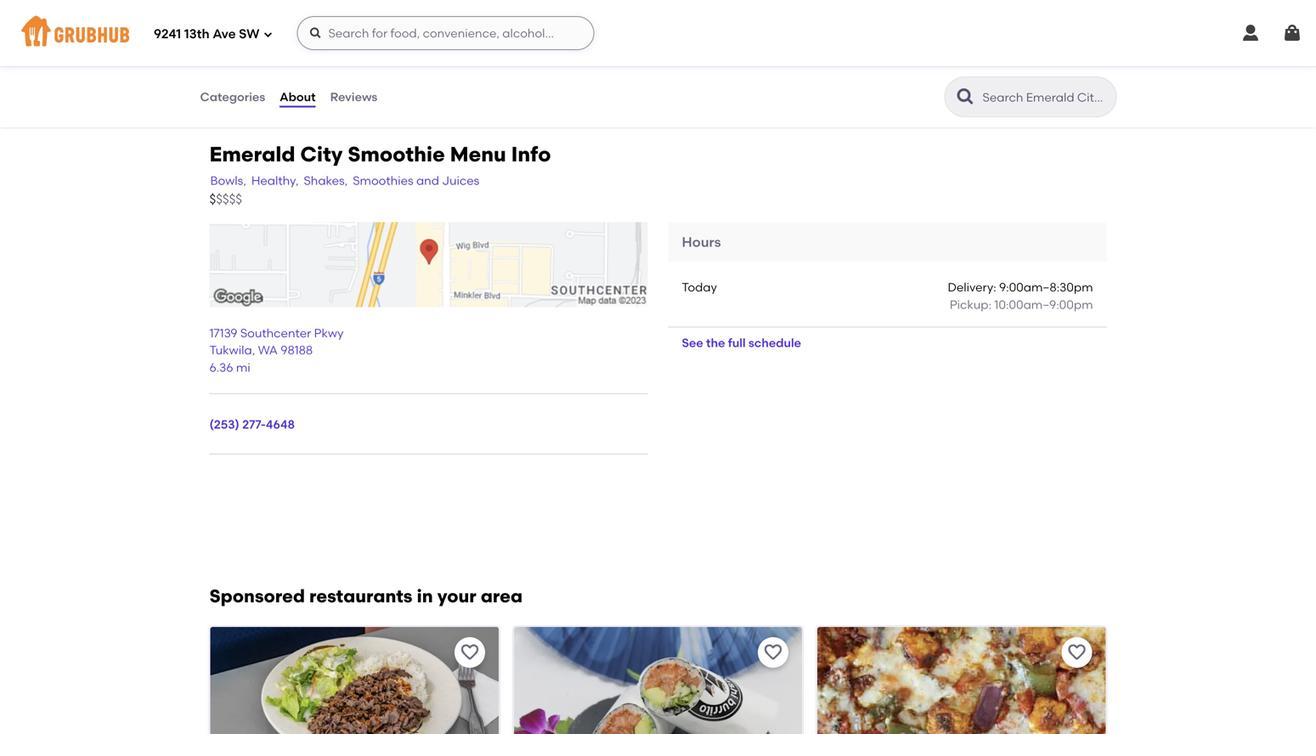Task type: locate. For each thing, give the bounding box(es) containing it.
4648
[[266, 417, 295, 432]]

southcenter
[[240, 326, 311, 340]]

3 save this restaurant button from the left
[[1062, 637, 1092, 668]]

main navigation navigation
[[0, 0, 1316, 66]]

svg image
[[309, 26, 322, 40], [263, 29, 273, 40]]

emerald city smoothie menu info
[[209, 142, 551, 166]]

0 horizontal spatial save this restaurant button
[[455, 637, 485, 668]]

mi
[[236, 360, 250, 375]]

emerald
[[209, 142, 295, 166]]

sw
[[239, 26, 260, 42]]

save this restaurant image
[[460, 642, 480, 663], [763, 642, 784, 663], [1067, 642, 1087, 663]]

9241 13th ave sw
[[154, 26, 260, 42]]

tukwila
[[209, 343, 252, 358]]

277-
[[242, 417, 266, 432]]

about button
[[279, 66, 317, 127]]

hours
[[682, 234, 721, 250]]

1 horizontal spatial save this restaurant button
[[758, 637, 789, 668]]

reviews button
[[329, 66, 378, 127]]

2 save this restaurant image from the left
[[763, 642, 784, 663]]

98188
[[281, 343, 313, 358]]

1 horizontal spatial save this restaurant image
[[763, 642, 784, 663]]

(253)
[[209, 417, 239, 432]]

3 save this restaurant image from the left
[[1067, 642, 1087, 663]]

1 save this restaurant button from the left
[[455, 637, 485, 668]]

2 svg image from the left
[[1282, 23, 1303, 43]]

city
[[300, 142, 343, 166]]

17139 southcenter pkwy tukwila , wa 98188 6.36 mi
[[209, 326, 344, 375]]

1 save this restaurant image from the left
[[460, 642, 480, 663]]

healthy, button
[[251, 171, 300, 190]]

menu
[[450, 142, 506, 166]]

sponsored
[[209, 585, 305, 607]]

Search Emerald City Smoothie search field
[[981, 89, 1111, 105]]

0 horizontal spatial svg image
[[1241, 23, 1261, 43]]

pickup:
[[950, 297, 992, 312]]

categories
[[200, 90, 265, 104]]

10:00am–9:00pm
[[995, 297, 1093, 312]]

svg image right 'sw'
[[263, 29, 273, 40]]

ij sushi burrito logo image
[[514, 627, 802, 734]]

save this restaurant button
[[455, 637, 485, 668], [758, 637, 789, 668], [1062, 637, 1092, 668]]

full
[[728, 336, 746, 350]]

smoothies and juices button
[[352, 171, 480, 190]]

Search for food, convenience, alcohol... search field
[[297, 16, 594, 50]]

0 horizontal spatial save this restaurant image
[[460, 642, 480, 663]]

1 horizontal spatial svg image
[[1282, 23, 1303, 43]]

and
[[416, 173, 439, 188]]

bowls, healthy, shakes, smoothies and juices
[[210, 173, 480, 188]]

2 save this restaurant button from the left
[[758, 637, 789, 668]]

search icon image
[[956, 87, 976, 107]]

save this restaurant image for dona queen deli logo
[[460, 642, 480, 663]]

pickup: 10:00am–9:00pm
[[950, 297, 1093, 312]]

schedule
[[749, 336, 801, 350]]

2 horizontal spatial save this restaurant button
[[1062, 637, 1092, 668]]

about
[[280, 90, 316, 104]]

bowls,
[[210, 173, 246, 188]]

see the full schedule
[[682, 336, 801, 350]]

2 horizontal spatial save this restaurant image
[[1067, 642, 1087, 663]]

save this restaurant image for "ij sushi burrito logo" in the bottom of the page
[[763, 642, 784, 663]]

9241
[[154, 26, 181, 42]]

save this restaurant button for seattle's grill & pizza logo
[[1062, 637, 1092, 668]]

today
[[682, 280, 717, 295]]

0 horizontal spatial svg image
[[263, 29, 273, 40]]

svg image
[[1241, 23, 1261, 43], [1282, 23, 1303, 43]]

svg image up the about
[[309, 26, 322, 40]]

ave
[[213, 26, 236, 42]]

categories button
[[199, 66, 266, 127]]

shakes,
[[304, 173, 348, 188]]



Task type: vqa. For each thing, say whether or not it's contained in the screenshot.
the middle SAVE THIS RESTAURANT button
yes



Task type: describe. For each thing, give the bounding box(es) containing it.
info
[[511, 142, 551, 166]]

9:00am–8:30pm
[[999, 280, 1093, 295]]

area
[[481, 585, 523, 607]]

restaurants
[[309, 585, 413, 607]]

save this restaurant button for "ij sushi burrito logo" in the bottom of the page
[[758, 637, 789, 668]]

(253) 277-4648
[[209, 417, 295, 432]]

smoothie
[[348, 142, 445, 166]]

healthy,
[[251, 173, 299, 188]]

shakes, button
[[303, 171, 349, 190]]

1 svg image from the left
[[1241, 23, 1261, 43]]

seattle's grill & pizza logo image
[[818, 627, 1106, 734]]

save this restaurant button for dona queen deli logo
[[455, 637, 485, 668]]

the
[[706, 336, 725, 350]]

smoothies
[[353, 173, 414, 188]]

dona queen deli logo image
[[210, 627, 499, 734]]

wa
[[258, 343, 278, 358]]

save this restaurant image for seattle's grill & pizza logo
[[1067, 642, 1087, 663]]

your
[[437, 585, 477, 607]]

bowls, button
[[209, 171, 247, 190]]

juices
[[442, 173, 480, 188]]

(253) 277-4648 button
[[209, 416, 295, 433]]

1 horizontal spatial svg image
[[309, 26, 322, 40]]

delivery: 9:00am–8:30pm
[[948, 280, 1093, 295]]

sponsored restaurants in your area
[[209, 585, 523, 607]]

17139
[[209, 326, 238, 340]]

,
[[252, 343, 255, 358]]

in
[[417, 585, 433, 607]]

$$$$$
[[209, 192, 242, 207]]

see
[[682, 336, 704, 350]]

pkwy
[[314, 326, 344, 340]]

6.36
[[209, 360, 233, 375]]

see the full schedule button
[[668, 328, 815, 358]]

$
[[209, 192, 216, 207]]

delivery:
[[948, 280, 997, 295]]

13th
[[184, 26, 210, 42]]

reviews
[[330, 90, 378, 104]]



